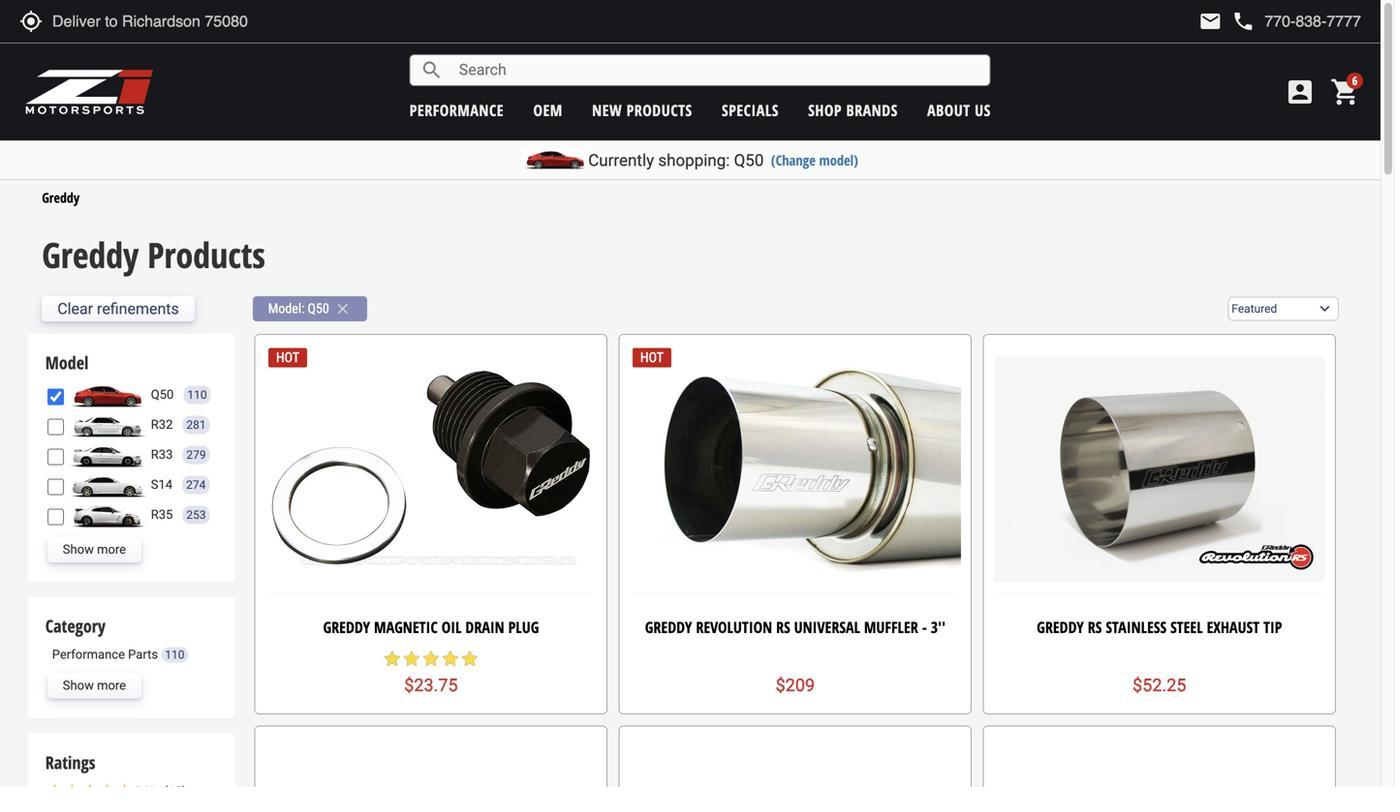 Task type: vqa. For each thing, say whether or not it's contained in the screenshot.


Task type: locate. For each thing, give the bounding box(es) containing it.
greddy revolution rs universal muffler - 3''
[[645, 617, 946, 638]]

1 vertical spatial show
[[63, 679, 94, 694]]

1 vertical spatial q50
[[308, 301, 329, 317]]

110 up 281
[[187, 388, 207, 402]]

show down nissan r35 gtr gt-r awd twin turbo 2009 2010 2011 2012 2013 2014 2015 2016 2017 2018 2019 2020 vr38dett z1 motorsports image
[[63, 543, 94, 557]]

show more down nissan r35 gtr gt-r awd twin turbo 2009 2010 2011 2012 2013 2014 2015 2016 2017 2018 2019 2020 vr38dett z1 motorsports image
[[63, 543, 126, 557]]

0 vertical spatial 110
[[187, 388, 207, 402]]

2 show more button from the top
[[47, 674, 142, 699]]

$209
[[776, 676, 815, 696]]

specials link
[[722, 100, 779, 121]]

4 star from the left
[[441, 650, 460, 669]]

more down nissan r35 gtr gt-r awd twin turbo 2009 2010 2011 2012 2013 2014 2015 2016 2017 2018 2019 2020 vr38dett z1 motorsports image
[[97, 543, 126, 557]]

0 horizontal spatial 110
[[165, 649, 185, 662]]

2 show from the top
[[63, 679, 94, 694]]

model)
[[819, 151, 858, 170]]

110 right parts at the left bottom of page
[[165, 649, 185, 662]]

show more button down performance
[[47, 674, 142, 699]]

5 star from the left
[[460, 650, 480, 669]]

2 horizontal spatial q50
[[734, 151, 764, 170]]

q50 left (change at top right
[[734, 151, 764, 170]]

q50 up r32
[[151, 388, 174, 402]]

model
[[45, 351, 88, 375]]

show for model
[[63, 543, 94, 557]]

2 vertical spatial q50
[[151, 388, 174, 402]]

show more
[[63, 543, 126, 557], [63, 679, 126, 694]]

show
[[63, 543, 94, 557], [63, 679, 94, 694]]

refinements
[[97, 300, 179, 318]]

rs
[[776, 617, 790, 638], [1088, 617, 1102, 638]]

1 vertical spatial show more
[[63, 679, 126, 694]]

show more button for model
[[47, 538, 142, 563]]

account_box link
[[1280, 77, 1321, 108]]

q50 left close
[[308, 301, 329, 317]]

1 star from the left
[[383, 650, 402, 669]]

0 vertical spatial show more button
[[47, 538, 142, 563]]

more
[[97, 543, 126, 557], [97, 679, 126, 694]]

None checkbox
[[47, 419, 64, 435], [47, 509, 64, 526], [47, 419, 64, 435], [47, 509, 64, 526]]

q50
[[734, 151, 764, 170], [308, 301, 329, 317], [151, 388, 174, 402]]

1 horizontal spatial q50
[[308, 301, 329, 317]]

plug
[[508, 617, 539, 638]]

star
[[383, 650, 402, 669], [402, 650, 421, 669], [421, 650, 441, 669], [441, 650, 460, 669], [460, 650, 480, 669]]

show more button
[[47, 538, 142, 563], [47, 674, 142, 699]]

performance
[[52, 648, 125, 662]]

3 star from the left
[[421, 650, 441, 669]]

shopping:
[[658, 151, 730, 170]]

infiniti q50 sedan hybrid v37 2014 2015 2016 2017 2018 2019 2020 vq37vhr 2.0t 3.0t 3.7l red sport redsport vr30ddtt z1 motorsports image
[[69, 383, 146, 408]]

greddy
[[42, 189, 80, 207], [42, 231, 139, 278], [323, 617, 370, 638], [645, 617, 692, 638], [1037, 617, 1084, 638]]

(change model) link
[[771, 151, 858, 170]]

mail link
[[1199, 10, 1222, 33]]

r32
[[151, 418, 173, 432]]

greddy products
[[42, 231, 265, 278]]

2 star from the left
[[402, 650, 421, 669]]

exhaust
[[1207, 617, 1260, 638]]

0 vertical spatial more
[[97, 543, 126, 557]]

greddy for greddy magnetic oil drain plug
[[323, 617, 370, 638]]

2 rs from the left
[[1088, 617, 1102, 638]]

0 vertical spatial show more
[[63, 543, 126, 557]]

show more down performance
[[63, 679, 126, 694]]

z1 motorsports logo image
[[24, 68, 155, 116]]

1 rs from the left
[[776, 617, 790, 638]]

products
[[147, 231, 265, 278]]

1 vertical spatial more
[[97, 679, 126, 694]]

253
[[186, 509, 206, 522]]

show more for category
[[63, 679, 126, 694]]

$23.75
[[404, 676, 458, 696]]

shop
[[808, 100, 842, 121]]

(change
[[771, 151, 816, 170]]

products
[[627, 100, 693, 121]]

rs left the stainless
[[1088, 617, 1102, 638]]

stainless
[[1106, 617, 1167, 638]]

1 horizontal spatial rs
[[1088, 617, 1102, 638]]

ratings
[[45, 751, 95, 775]]

0 vertical spatial q50
[[734, 151, 764, 170]]

greddy rs stainless steel exhaust tip
[[1037, 617, 1283, 638]]

close
[[334, 300, 352, 318]]

show more for model
[[63, 543, 126, 557]]

$52.25
[[1133, 676, 1187, 696]]

1 more from the top
[[97, 543, 126, 557]]

2 more from the top
[[97, 679, 126, 694]]

more down performance
[[97, 679, 126, 694]]

1 show more from the top
[[63, 543, 126, 557]]

mail
[[1199, 10, 1222, 33]]

greddy for greddy revolution rs universal muffler - 3''
[[645, 617, 692, 638]]

oem
[[533, 100, 563, 121]]

nissan 240sx silvia zenki kouki s14 1995 1996 1997 1998 1999 ka24de ka24det sr20det rb26dett z1 motorsports image
[[69, 473, 146, 498]]

0 horizontal spatial rs
[[776, 617, 790, 638]]

1 horizontal spatial 110
[[187, 388, 207, 402]]

muffler
[[864, 617, 918, 638]]

0 vertical spatial show
[[63, 543, 94, 557]]

281
[[186, 418, 206, 432]]

1 vertical spatial show more button
[[47, 674, 142, 699]]

s14
[[151, 478, 173, 492]]

about us link
[[927, 100, 991, 121]]

show more button down nissan r35 gtr gt-r awd twin turbo 2009 2010 2011 2012 2013 2014 2015 2016 2017 2018 2019 2020 vr38dett z1 motorsports image
[[47, 538, 142, 563]]

1 show from the top
[[63, 543, 94, 557]]

shopping_cart link
[[1326, 77, 1362, 108]]

2 show more from the top
[[63, 679, 126, 694]]

rs left universal
[[776, 617, 790, 638]]

110
[[187, 388, 207, 402], [165, 649, 185, 662]]

1 show more button from the top
[[47, 538, 142, 563]]

1 vertical spatial 110
[[165, 649, 185, 662]]

about us
[[927, 100, 991, 121]]

None checkbox
[[47, 389, 64, 405], [47, 449, 64, 466], [47, 479, 64, 496], [47, 389, 64, 405], [47, 449, 64, 466], [47, 479, 64, 496]]

show down performance
[[63, 679, 94, 694]]

oil
[[442, 617, 462, 638]]

phone link
[[1232, 10, 1362, 33]]

mail phone
[[1199, 10, 1255, 33]]



Task type: describe. For each thing, give the bounding box(es) containing it.
shopping_cart
[[1331, 77, 1362, 108]]

nissan skyline coupe sedan r33 gtr gt-r bcnr33 enr33 enr33 gts-t gtst gts awd attesa 1995 1996 1997 1998 rb20det rb25de image
[[69, 443, 146, 468]]

more for category
[[97, 679, 126, 694]]

model:
[[268, 301, 305, 317]]

more for model
[[97, 543, 126, 557]]

model: q50 close
[[268, 300, 352, 318]]

r33
[[151, 448, 173, 462]]

drain
[[466, 617, 505, 638]]

new
[[592, 100, 622, 121]]

specials
[[722, 100, 779, 121]]

shop brands
[[808, 100, 898, 121]]

parts
[[128, 648, 158, 662]]

show more button for category
[[47, 674, 142, 699]]

nissan r35 gtr gt-r awd twin turbo 2009 2010 2011 2012 2013 2014 2015 2016 2017 2018 2019 2020 vr38dett z1 motorsports image
[[69, 503, 146, 528]]

Search search field
[[444, 55, 990, 85]]

greddy for greddy link
[[42, 189, 80, 207]]

my_location
[[19, 10, 43, 33]]

steel
[[1171, 617, 1203, 638]]

greddy link
[[42, 189, 80, 207]]

greddy for greddy products
[[42, 231, 139, 278]]

star star star star star $23.75
[[383, 650, 480, 696]]

r35
[[151, 508, 173, 522]]

search
[[420, 59, 444, 82]]

performance link
[[410, 100, 504, 121]]

show for category
[[63, 679, 94, 694]]

revolution
[[696, 617, 773, 638]]

about
[[927, 100, 971, 121]]

279
[[186, 449, 206, 462]]

clear refinements button
[[42, 297, 195, 322]]

performance
[[410, 100, 504, 121]]

greddy for greddy rs stainless steel exhaust tip
[[1037, 617, 1084, 638]]

nissan skyline coupe sedan r32 gtr gt-r bnr32 hcr32 hnr32 er32 hr32 fr32 gts-4 gts4 gts-t gtst gts image
[[69, 413, 146, 438]]

greddy magnetic oil drain plug
[[323, 617, 539, 638]]

110 inside category performance parts 110
[[165, 649, 185, 662]]

currently
[[588, 151, 654, 170]]

category performance parts 110
[[45, 615, 185, 662]]

q50 inside model: q50 close
[[308, 301, 329, 317]]

clear
[[57, 300, 93, 318]]

274
[[186, 479, 206, 492]]

oem link
[[533, 100, 563, 121]]

category
[[45, 615, 105, 639]]

us
[[975, 100, 991, 121]]

magnetic
[[374, 617, 438, 638]]

phone
[[1232, 10, 1255, 33]]

-
[[922, 617, 927, 638]]

currently shopping: q50 (change model)
[[588, 151, 858, 170]]

3''
[[931, 617, 946, 638]]

brands
[[847, 100, 898, 121]]

clear refinements
[[57, 300, 179, 318]]

tip
[[1264, 617, 1283, 638]]

0 horizontal spatial q50
[[151, 388, 174, 402]]

account_box
[[1285, 77, 1316, 108]]

new products
[[592, 100, 693, 121]]

universal
[[794, 617, 860, 638]]

new products link
[[592, 100, 693, 121]]

shop brands link
[[808, 100, 898, 121]]



